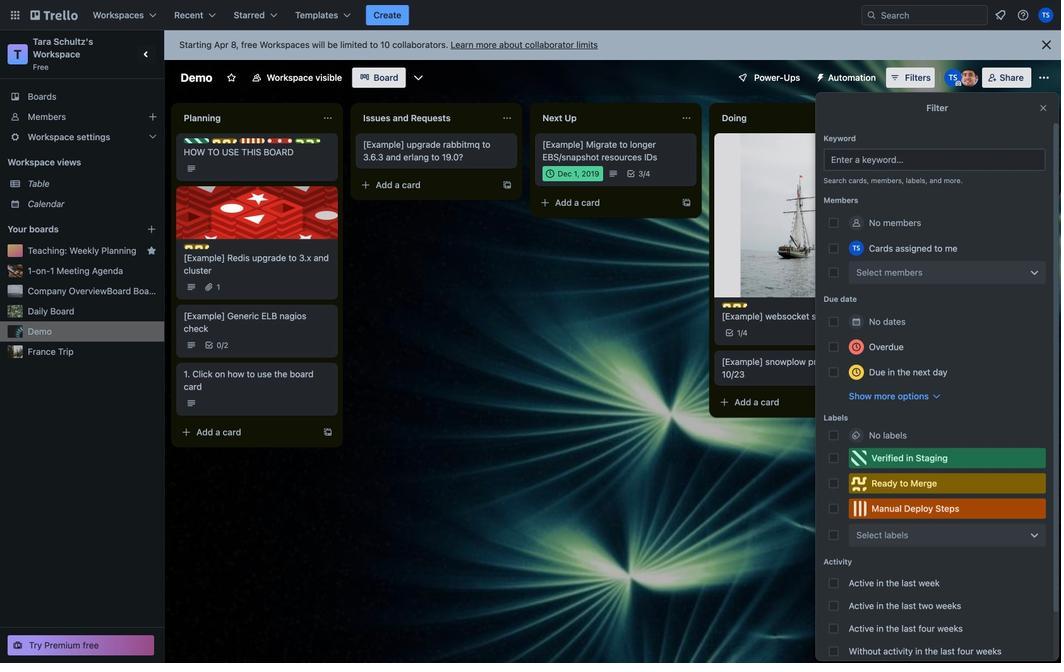 Task type: vqa. For each thing, say whether or not it's contained in the screenshot.
This member is an admin of this board. image
yes



Task type: locate. For each thing, give the bounding box(es) containing it.
1 vertical spatial color: orange, title: "manual deploy steps" element
[[849, 499, 1046, 519]]

tara schultz (taraschultz7) image
[[944, 69, 962, 87], [849, 241, 864, 256]]

1 horizontal spatial create from template… image
[[682, 198, 692, 208]]

primary element
[[0, 0, 1062, 30]]

1 vertical spatial color: green, title: "verified in staging" element
[[849, 448, 1046, 469]]

0 vertical spatial color: green, title: "verified in staging" element
[[184, 138, 209, 143]]

None text field
[[176, 108, 318, 128], [356, 108, 497, 128], [715, 108, 856, 128], [176, 108, 318, 128], [356, 108, 497, 128], [715, 108, 856, 128]]

0 horizontal spatial create from template… image
[[502, 180, 512, 190]]

0 notifications image
[[993, 8, 1008, 23]]

None text field
[[535, 108, 677, 128]]

workspace navigation collapse icon image
[[138, 45, 155, 63]]

0 vertical spatial color: orange, title: "manual deploy steps" element
[[239, 138, 265, 143]]

1 horizontal spatial color: orange, title: "manual deploy steps" element
[[849, 499, 1046, 519]]

this member is an admin of this board. image
[[956, 81, 962, 87]]

color: green, title: "verified in staging" element
[[184, 138, 209, 143], [849, 448, 1046, 469]]

james peterson (jamespeterson93) image
[[961, 69, 979, 87]]

0 horizontal spatial tara schultz (taraschultz7) image
[[849, 241, 864, 256]]

color: lime, title: "secrets" element
[[295, 138, 320, 143]]

james peterson (jamespeterson93) image
[[856, 325, 871, 341]]

color: yellow, title: "ready to merge" element
[[212, 138, 237, 143], [184, 244, 209, 249], [722, 303, 747, 308], [849, 474, 1046, 494]]

sm image
[[811, 68, 828, 85]]

0 horizontal spatial color: orange, title: "manual deploy steps" element
[[239, 138, 265, 143]]

color: orange, title: "manual deploy steps" element
[[239, 138, 265, 143], [849, 499, 1046, 519]]

None checkbox
[[543, 166, 603, 181]]

1 horizontal spatial create from template… image
[[861, 397, 871, 408]]

1 vertical spatial create from template… image
[[861, 397, 871, 408]]

0 vertical spatial create from template… image
[[682, 198, 692, 208]]

create from template… image
[[502, 180, 512, 190], [861, 397, 871, 408]]

color: red, title: "unshippable!" element
[[267, 138, 293, 143]]

1 vertical spatial tara schultz (taraschultz7) image
[[849, 241, 864, 256]]

add board image
[[147, 224, 157, 234]]

0 vertical spatial create from template… image
[[502, 180, 512, 190]]

create from template… image
[[682, 198, 692, 208], [323, 427, 333, 438]]

1 horizontal spatial tara schultz (taraschultz7) image
[[944, 69, 962, 87]]

Board name text field
[[174, 68, 219, 88]]

1 vertical spatial create from template… image
[[323, 427, 333, 438]]



Task type: describe. For each thing, give the bounding box(es) containing it.
1 horizontal spatial color: green, title: "verified in staging" element
[[849, 448, 1046, 469]]

0 horizontal spatial color: green, title: "verified in staging" element
[[184, 138, 209, 143]]

your boards with 6 items element
[[8, 222, 128, 237]]

show menu image
[[1038, 71, 1051, 84]]

0 vertical spatial tara schultz (taraschultz7) image
[[944, 69, 962, 87]]

close popover image
[[1039, 103, 1049, 113]]

star or unstar board image
[[226, 73, 236, 83]]

customize views image
[[412, 71, 425, 84]]

Enter a keyword… text field
[[824, 148, 1046, 171]]

Search field
[[862, 5, 988, 25]]

tara schultz (taraschultz7) image
[[1039, 8, 1054, 23]]

starred icon image
[[147, 246, 157, 256]]

back to home image
[[30, 5, 78, 25]]

open information menu image
[[1017, 9, 1030, 21]]

0 horizontal spatial create from template… image
[[323, 427, 333, 438]]

search image
[[867, 10, 877, 20]]



